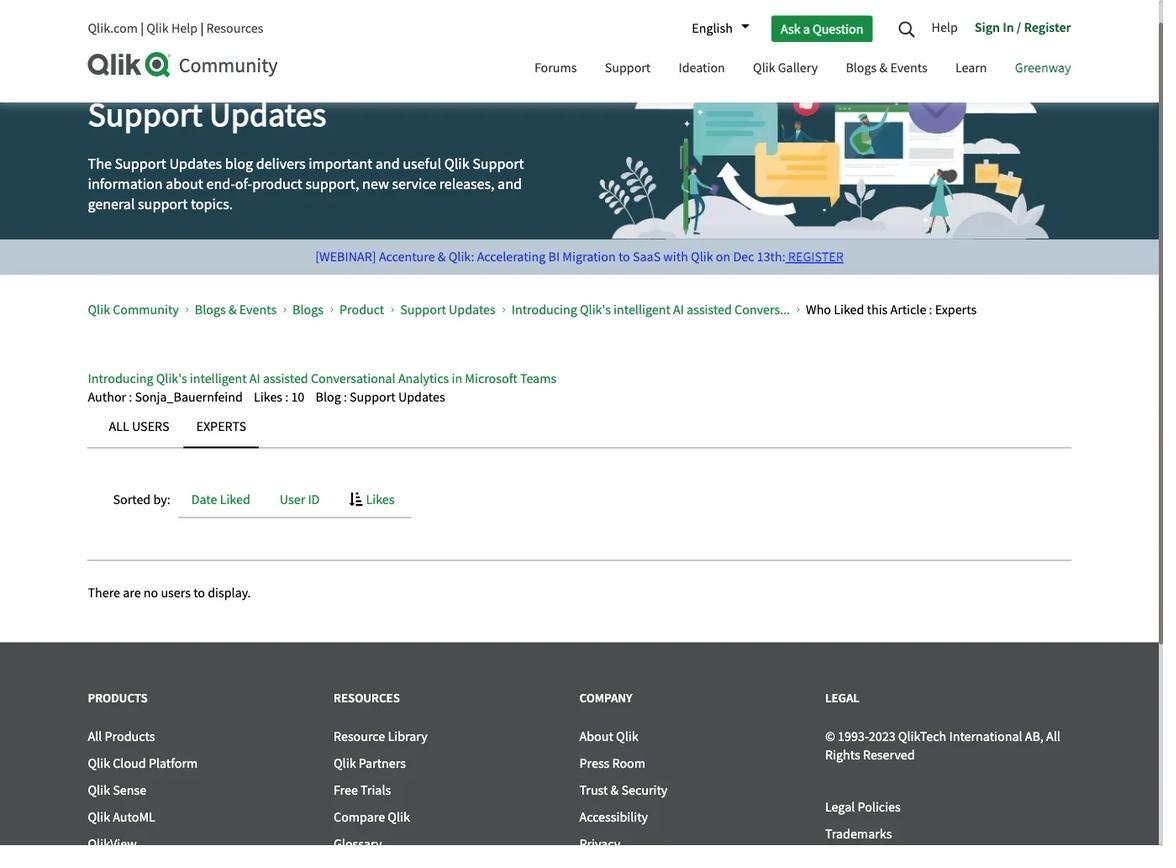 Task type: describe. For each thing, give the bounding box(es) containing it.
assisted for convers...
[[687, 301, 732, 318]]

date liked
[[191, 491, 250, 508]]

likes link
[[337, 482, 407, 517]]

free trials
[[334, 782, 391, 799]]

this
[[867, 301, 888, 318]]

0 vertical spatial to
[[619, 248, 630, 266]]

product
[[252, 174, 303, 194]]

1 | from the left
[[141, 20, 144, 37]]

accelerating
[[477, 248, 546, 266]]

room
[[612, 755, 646, 772]]

tab list containing all users
[[88, 407, 1072, 448]]

list containing qlik community
[[88, 288, 1025, 332]]

gallery
[[778, 59, 818, 77]]

product link
[[340, 301, 384, 318]]

© 1993-2023 qliktech international ab, all rights reserved
[[826, 728, 1061, 764]]

likes for likes
[[366, 491, 395, 508]]

sign
[[975, 18, 1000, 35]]

no
[[144, 584, 158, 601]]

intelligent for conversational
[[190, 370, 247, 388]]

greenway link
[[1003, 45, 1084, 94]]

trials
[[361, 782, 391, 799]]

introducing for introducing qlik's intelligent ai assisted convers...
[[512, 301, 577, 318]]

help link
[[932, 13, 967, 45]]

legal for legal policies
[[826, 799, 855, 816]]

updates up delivers
[[209, 93, 326, 136]]

liked for date
[[220, 491, 250, 508]]

who
[[806, 301, 831, 318]]

in
[[1003, 18, 1014, 35]]

& for blogs & events popup button
[[880, 59, 888, 77]]

©
[[826, 728, 836, 745]]

blogs for blogs & events popup button
[[846, 59, 877, 77]]

0 horizontal spatial and
[[376, 154, 400, 174]]

resource library
[[334, 728, 428, 745]]

0 vertical spatial products
[[88, 690, 148, 706]]

1993-
[[838, 728, 869, 745]]

support down "qlik" image
[[88, 93, 203, 136]]

1 vertical spatial products
[[105, 728, 155, 745]]

qlik cloud platform
[[88, 755, 198, 772]]

list containing author : sonja_bauernfeind
[[84, 388, 1072, 407]]

teams
[[520, 370, 557, 388]]

1 horizontal spatial help
[[932, 18, 958, 36]]

qlik help link
[[146, 20, 198, 37]]

platform
[[149, 755, 198, 772]]

dec
[[733, 248, 755, 266]]

qlik image
[[88, 52, 172, 77]]

support up the information
[[115, 154, 166, 174]]

& for blogs & events link
[[229, 301, 237, 318]]

qliktech
[[899, 728, 947, 745]]

free
[[334, 782, 358, 799]]

general
[[88, 195, 135, 214]]

all products
[[88, 728, 155, 745]]

intelligent for convers...
[[614, 301, 671, 318]]

ideation
[[679, 59, 725, 77]]

qlik automl
[[88, 809, 155, 826]]

new
[[362, 174, 389, 194]]

of-
[[235, 174, 252, 194]]

with
[[664, 248, 688, 266]]

library
[[388, 728, 428, 745]]

likes for likes : 10
[[254, 389, 283, 406]]

1 horizontal spatial resources
[[334, 690, 400, 706]]

updates down qlik:
[[449, 301, 496, 318]]

author : sonja_bauernfeind
[[88, 389, 243, 406]]

blogs & events for blogs & events popup button
[[846, 59, 928, 77]]

menu bar containing forums
[[522, 45, 1084, 94]]

updates inside the support updates blog delivers important and useful qlik support information about end-of-product support, new service releases, and general support topics.
[[169, 154, 222, 174]]

sign in / register
[[975, 18, 1072, 35]]

1 horizontal spatial experts
[[935, 301, 977, 318]]

by:
[[153, 491, 170, 509]]

introducing qlik's intelligent ai assisted convers...
[[512, 301, 790, 318]]

about qlik
[[580, 728, 639, 745]]

security
[[622, 782, 668, 799]]

service
[[392, 174, 436, 194]]

qlik gallery link
[[741, 45, 831, 94]]

forums button
[[522, 45, 590, 94]]

trust & security link
[[580, 782, 668, 799]]

all for all products
[[88, 728, 102, 745]]

1 vertical spatial to
[[193, 584, 205, 601]]

qlik community
[[88, 301, 179, 318]]

convers...
[[735, 301, 790, 318]]

there are no users to display.
[[88, 584, 251, 601]]

1 vertical spatial support updates
[[400, 301, 496, 318]]

[webinar]  accenture & qlik:  accelerating bi migration to saas with qlik on dec 13th: register
[[315, 248, 844, 266]]

qlik's for introducing qlik's intelligent ai assisted convers...
[[580, 301, 611, 318]]

press room link
[[580, 755, 646, 772]]

accessibility
[[580, 809, 648, 826]]

sense
[[113, 782, 146, 799]]

introducing for introducing qlik's intelligent ai assisted conversational analytics in microsoft teams
[[88, 370, 153, 388]]

id
[[308, 491, 320, 508]]

ask a question link
[[772, 15, 873, 42]]

: for likes : 10
[[285, 389, 289, 406]]

all users
[[109, 418, 169, 435]]

trust
[[580, 782, 608, 799]]

qlik partners link
[[334, 755, 406, 772]]

community link
[[88, 52, 505, 78]]

support inside dropdown button
[[605, 59, 651, 77]]

important
[[309, 154, 373, 174]]

all for all users
[[109, 418, 129, 435]]

who liked this article : experts
[[806, 301, 977, 318]]

cloud
[[113, 755, 146, 772]]

blogs & events button
[[833, 45, 941, 94]]

sorted by:
[[113, 491, 170, 509]]

end-
[[206, 174, 235, 194]]

introducing qlik's intelligent ai assisted conversational analytics in microsoft teams link
[[88, 370, 557, 388]]

reserved
[[863, 747, 915, 764]]

migration
[[563, 248, 616, 266]]

learn
[[956, 59, 988, 77]]

blogs link
[[293, 301, 324, 318]]

register
[[788, 248, 844, 266]]

qlik's for introducing qlik's intelligent ai assisted conversational analytics in microsoft teams
[[156, 370, 187, 388]]

microsoft
[[465, 370, 518, 388]]



Task type: locate. For each thing, give the bounding box(es) containing it.
legal up trademarks
[[826, 799, 855, 816]]

product
[[340, 301, 384, 318]]

0 horizontal spatial experts
[[196, 418, 246, 435]]

1 legal from the top
[[826, 690, 860, 706]]

about qlik link
[[580, 728, 639, 745]]

support up releases,
[[473, 154, 524, 174]]

qlik:
[[449, 248, 475, 266]]

1 vertical spatial resources
[[334, 690, 400, 706]]

1 vertical spatial intelligent
[[190, 370, 247, 388]]

0 vertical spatial legal
[[826, 690, 860, 706]]

1 horizontal spatial support updates
[[400, 301, 496, 318]]

list
[[88, 288, 1025, 332], [84, 388, 1072, 407]]

1 horizontal spatial intelligent
[[614, 301, 671, 318]]

menu bar
[[522, 45, 1084, 94]]

in
[[452, 370, 463, 388]]

1 horizontal spatial all
[[109, 418, 129, 435]]

1 horizontal spatial introducing
[[512, 301, 577, 318]]

assisted left 'convers...'
[[687, 301, 732, 318]]

ai inside list
[[673, 301, 684, 318]]

and right releases,
[[498, 174, 522, 194]]

qlik sense
[[88, 782, 146, 799]]

qlik's up author : sonja_bauernfeind
[[156, 370, 187, 388]]

1 vertical spatial blogs & events
[[195, 301, 277, 318]]

support,
[[306, 174, 359, 194]]

liked for who
[[834, 301, 865, 318]]

blogs down question
[[846, 59, 877, 77]]

introducing down the bi on the top of page
[[512, 301, 577, 318]]

2 | from the left
[[200, 20, 204, 37]]

0 vertical spatial ai
[[673, 301, 684, 318]]

ab,
[[1025, 728, 1044, 745]]

1 vertical spatial liked
[[220, 491, 250, 508]]

press
[[580, 755, 610, 772]]

blogs left product 'link'
[[293, 301, 324, 318]]

and up new
[[376, 154, 400, 174]]

qlik inside the support updates blog delivers important and useful qlik support information about end-of-product support, new service releases, and general support topics.
[[445, 154, 470, 174]]

& inside list
[[229, 301, 237, 318]]

2 legal from the top
[[826, 799, 855, 816]]

events inside blogs & events popup button
[[891, 59, 928, 77]]

1 horizontal spatial blogs & events
[[846, 59, 928, 77]]

0 vertical spatial likes
[[254, 389, 283, 406]]

to right the users
[[193, 584, 205, 601]]

ideation button
[[666, 45, 738, 94]]

display.
[[208, 584, 251, 601]]

1 horizontal spatial and
[[498, 174, 522, 194]]

products
[[88, 690, 148, 706], [105, 728, 155, 745]]

support down accenture
[[400, 301, 446, 318]]

date liked link
[[179, 482, 263, 517]]

| right qlik help link
[[200, 20, 204, 37]]

author
[[88, 389, 126, 406]]

users
[[161, 584, 191, 601]]

liked left this
[[834, 301, 865, 318]]

0 horizontal spatial support updates
[[88, 93, 326, 136]]

ai down "with"
[[673, 301, 684, 318]]

all inside the © 1993-2023 qliktech international ab, all rights reserved
[[1047, 728, 1061, 745]]

about
[[166, 174, 203, 194]]

updates
[[209, 93, 326, 136], [169, 154, 222, 174], [449, 301, 496, 318], [398, 389, 445, 406]]

1 vertical spatial legal
[[826, 799, 855, 816]]

/
[[1017, 18, 1022, 35]]

analytics
[[398, 370, 449, 388]]

0 horizontal spatial intelligent
[[190, 370, 247, 388]]

assisted up likes : 10 on the top of the page
[[263, 370, 308, 388]]

blogs & events down question
[[846, 59, 928, 77]]

1 horizontal spatial events
[[891, 59, 928, 77]]

qlik cloud platform link
[[88, 755, 198, 772]]

delivers
[[256, 154, 306, 174]]

0 vertical spatial introducing
[[512, 301, 577, 318]]

0 horizontal spatial ai
[[250, 370, 260, 388]]

resources link
[[206, 20, 263, 37]]

intelligent up the sonja_bauernfeind
[[190, 370, 247, 388]]

qlik partners
[[334, 755, 406, 772]]

question
[[813, 20, 864, 37]]

0 horizontal spatial events
[[239, 301, 277, 318]]

support right forums
[[605, 59, 651, 77]]

0 horizontal spatial to
[[193, 584, 205, 601]]

support
[[605, 59, 651, 77], [88, 93, 203, 136], [115, 154, 166, 174], [473, 154, 524, 174], [400, 301, 446, 318], [350, 389, 396, 406]]

to left saas
[[619, 248, 630, 266]]

forums
[[535, 59, 577, 77]]

blogs & events
[[846, 59, 928, 77], [195, 301, 277, 318]]

intelligent down saas
[[614, 301, 671, 318]]

& inside popup button
[[880, 59, 888, 77]]

trust & security
[[580, 782, 668, 799]]

list down teams
[[84, 388, 1072, 407]]

assisted for conversational
[[263, 370, 308, 388]]

0 horizontal spatial likes
[[254, 389, 283, 406]]

1 vertical spatial and
[[498, 174, 522, 194]]

all products link
[[88, 728, 155, 745]]

a
[[804, 20, 810, 37]]

list down the bi on the top of page
[[88, 288, 1025, 332]]

rights
[[826, 747, 861, 764]]

events left blogs link
[[239, 301, 277, 318]]

1 horizontal spatial ai
[[673, 301, 684, 318]]

0 horizontal spatial blogs & events
[[195, 301, 277, 318]]

help
[[932, 18, 958, 36], [171, 20, 198, 37]]

1 vertical spatial ai
[[250, 370, 260, 388]]

blogs right 'qlik community' link
[[195, 301, 226, 318]]

1 vertical spatial experts
[[196, 418, 246, 435]]

0 vertical spatial and
[[376, 154, 400, 174]]

1 horizontal spatial blogs
[[293, 301, 324, 318]]

: right author
[[129, 389, 132, 406]]

1 vertical spatial list
[[84, 388, 1072, 407]]

legal
[[826, 690, 860, 706], [826, 799, 855, 816]]

1 horizontal spatial liked
[[834, 301, 865, 318]]

all up qlik cloud platform "link"
[[88, 728, 102, 745]]

all users link
[[96, 407, 182, 448]]

introducing inside list
[[512, 301, 577, 318]]

0 horizontal spatial qlik's
[[156, 370, 187, 388]]

qlik's down 'migration'
[[580, 301, 611, 318]]

|
[[141, 20, 144, 37], [200, 20, 204, 37]]

resources up resource
[[334, 690, 400, 706]]

free trials link
[[334, 782, 391, 799]]

likes inside "likes" link
[[366, 491, 395, 508]]

| right qlik.com link
[[141, 20, 144, 37]]

: for author : sonja_bauernfeind
[[129, 389, 132, 406]]

1 horizontal spatial likes
[[366, 491, 395, 508]]

trademarks link
[[826, 826, 892, 843]]

support down conversational
[[350, 389, 396, 406]]

resource
[[334, 728, 385, 745]]

qlik.com | qlik help | resources
[[88, 20, 263, 37]]

trademarks
[[826, 826, 892, 843]]

register
[[1024, 18, 1072, 35]]

partners
[[359, 755, 406, 772]]

blogs & events inside popup button
[[846, 59, 928, 77]]

likes : 10
[[254, 389, 305, 406]]

0 vertical spatial events
[[891, 59, 928, 77]]

qlik.com
[[88, 20, 138, 37]]

community inside list
[[113, 301, 179, 318]]

tab list
[[88, 407, 1072, 448]]

introducing qlik's intelligent ai assisted convers... link
[[512, 301, 790, 318]]

1 horizontal spatial qlik's
[[580, 301, 611, 318]]

0 horizontal spatial resources
[[206, 20, 263, 37]]

: right blog
[[344, 389, 347, 406]]

2 horizontal spatial all
[[1047, 728, 1061, 745]]

ai for convers...
[[673, 301, 684, 318]]

support
[[138, 195, 188, 214]]

0 horizontal spatial assisted
[[263, 370, 308, 388]]

international
[[950, 728, 1023, 745]]

legal for legal
[[826, 690, 860, 706]]

accessibility link
[[580, 809, 648, 826]]

2023
[[869, 728, 896, 745]]

all right ab,
[[1047, 728, 1061, 745]]

automl
[[113, 809, 155, 826]]

blogs & events link
[[195, 301, 277, 318]]

1 vertical spatial likes
[[366, 491, 395, 508]]

likes right id
[[366, 491, 395, 508]]

community
[[179, 53, 278, 78], [113, 301, 179, 318]]

1 horizontal spatial |
[[200, 20, 204, 37]]

topics.
[[191, 195, 233, 214]]

likes left 10
[[254, 389, 283, 406]]

assisted inside list
[[687, 301, 732, 318]]

blogs & events left blogs link
[[195, 301, 277, 318]]

0 vertical spatial community
[[179, 53, 278, 78]]

1 vertical spatial assisted
[[263, 370, 308, 388]]

updates down analytics at the top left
[[398, 389, 445, 406]]

1 horizontal spatial assisted
[[687, 301, 732, 318]]

introducing up author
[[88, 370, 153, 388]]

liked right the date
[[220, 491, 250, 508]]

all down author
[[109, 418, 129, 435]]

english button
[[684, 14, 750, 43]]

user
[[280, 491, 305, 508]]

0 vertical spatial liked
[[834, 301, 865, 318]]

1 vertical spatial events
[[239, 301, 277, 318]]

blog : support updates
[[316, 389, 445, 406]]

qlik.com link
[[88, 20, 138, 37]]

events left learn
[[891, 59, 928, 77]]

& for trust & security link
[[611, 782, 619, 799]]

events for blogs & events popup button
[[891, 59, 928, 77]]

sonja_bauernfeind
[[135, 389, 243, 406]]

1 vertical spatial introducing
[[88, 370, 153, 388]]

introducing qlik's intelligent ai assisted conversational analytics in microsoft teams
[[88, 370, 557, 388]]

qlik sense link
[[88, 782, 146, 799]]

support updates up blog
[[88, 93, 326, 136]]

0 horizontal spatial liked
[[220, 491, 250, 508]]

1 vertical spatial community
[[113, 301, 179, 318]]

ask
[[781, 20, 801, 37]]

press room
[[580, 755, 646, 772]]

products up all products
[[88, 690, 148, 706]]

1 vertical spatial qlik's
[[156, 370, 187, 388]]

0 vertical spatial support updates
[[88, 93, 326, 136]]

0 vertical spatial experts
[[935, 301, 977, 318]]

qlik community link
[[88, 301, 179, 318]]

help left resources link
[[171, 20, 198, 37]]

2 horizontal spatial blogs
[[846, 59, 877, 77]]

13th:
[[757, 248, 786, 266]]

0 vertical spatial intelligent
[[614, 301, 671, 318]]

conversational
[[311, 370, 396, 388]]

there
[[88, 584, 120, 601]]

help left sign on the right top of the page
[[932, 18, 958, 36]]

experts
[[935, 301, 977, 318], [196, 418, 246, 435]]

blogs for blogs & events link
[[195, 301, 226, 318]]

1 horizontal spatial to
[[619, 248, 630, 266]]

: right article
[[929, 301, 933, 318]]

0 vertical spatial list
[[88, 288, 1025, 332]]

resources right qlik help link
[[206, 20, 263, 37]]

ai for conversational
[[250, 370, 260, 388]]

legal up 1993-
[[826, 690, 860, 706]]

company
[[580, 690, 633, 706]]

: left 10
[[285, 389, 289, 406]]

qlik inside list
[[88, 301, 110, 318]]

support updates
[[88, 93, 326, 136], [400, 301, 496, 318]]

updates up the about
[[169, 154, 222, 174]]

experts right article
[[935, 301, 977, 318]]

0 horizontal spatial help
[[171, 20, 198, 37]]

0 vertical spatial assisted
[[687, 301, 732, 318]]

sorted
[[113, 491, 151, 509]]

: for blog : support updates
[[344, 389, 347, 406]]

legal policies
[[826, 799, 901, 816]]

events for blogs & events link
[[239, 301, 277, 318]]

greenway
[[1015, 59, 1072, 77]]

0 horizontal spatial blogs
[[195, 301, 226, 318]]

experts link
[[184, 407, 259, 448]]

0 horizontal spatial all
[[88, 728, 102, 745]]

support updates down qlik:
[[400, 301, 496, 318]]

ai up likes : 10 on the top of the page
[[250, 370, 260, 388]]

saas
[[633, 248, 661, 266]]

products up cloud
[[105, 728, 155, 745]]

experts inside experts link
[[196, 418, 246, 435]]

0 horizontal spatial introducing
[[88, 370, 153, 388]]

likes
[[254, 389, 283, 406], [366, 491, 395, 508]]

0 vertical spatial blogs & events
[[846, 59, 928, 77]]

blogs inside popup button
[[846, 59, 877, 77]]

introducing
[[512, 301, 577, 318], [88, 370, 153, 388]]

experts down the sonja_bauernfeind
[[196, 418, 246, 435]]

blogs & events for blogs & events link
[[195, 301, 277, 318]]

ask a question
[[781, 20, 864, 37]]

0 vertical spatial resources
[[206, 20, 263, 37]]

0 horizontal spatial |
[[141, 20, 144, 37]]

releases,
[[439, 174, 495, 194]]

0 vertical spatial qlik's
[[580, 301, 611, 318]]



Task type: vqa. For each thing, say whether or not it's contained in the screenshot.
topics. at top
yes



